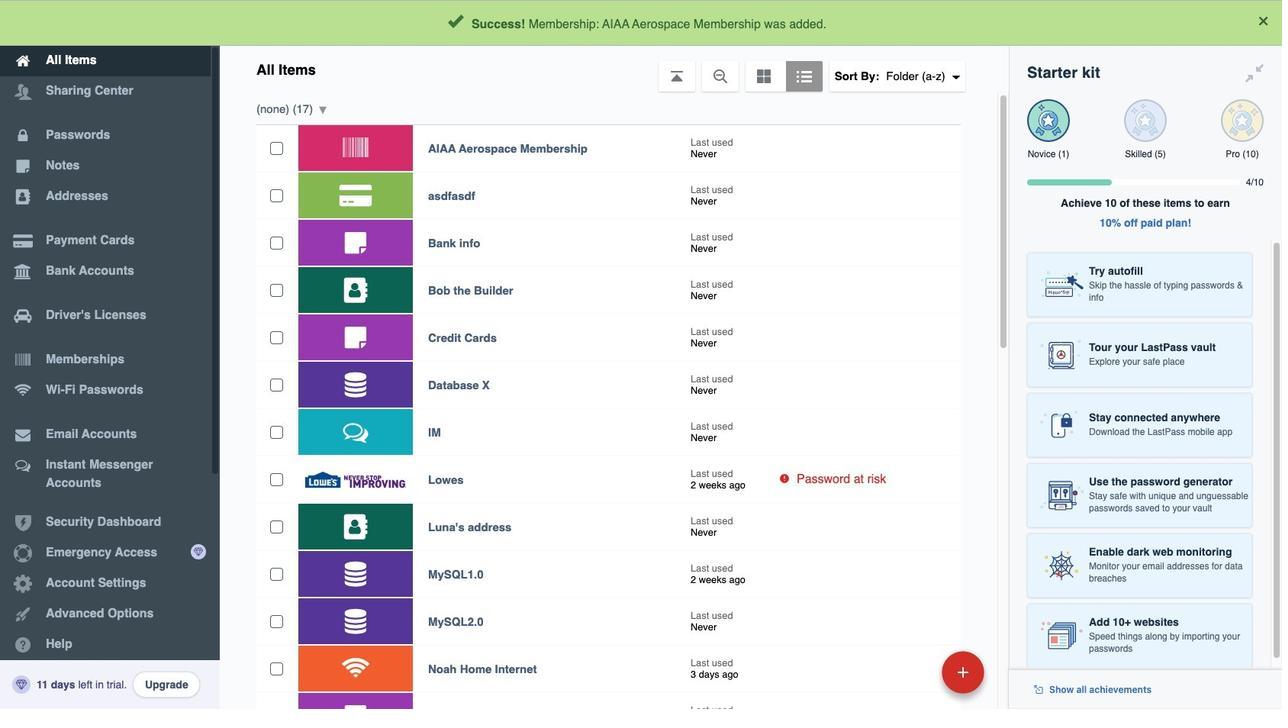 Task type: locate. For each thing, give the bounding box(es) containing it.
new item element
[[837, 650, 990, 694]]

search my vault text field
[[362, 6, 972, 40]]

alert
[[0, 0, 1282, 46]]

new item navigation
[[837, 646, 994, 709]]



Task type: describe. For each thing, give the bounding box(es) containing it.
vault options navigation
[[220, 46, 1009, 92]]

Search search field
[[362, 6, 972, 40]]

main navigation navigation
[[0, 0, 220, 709]]



Task type: vqa. For each thing, say whether or not it's contained in the screenshot.
alert
yes



